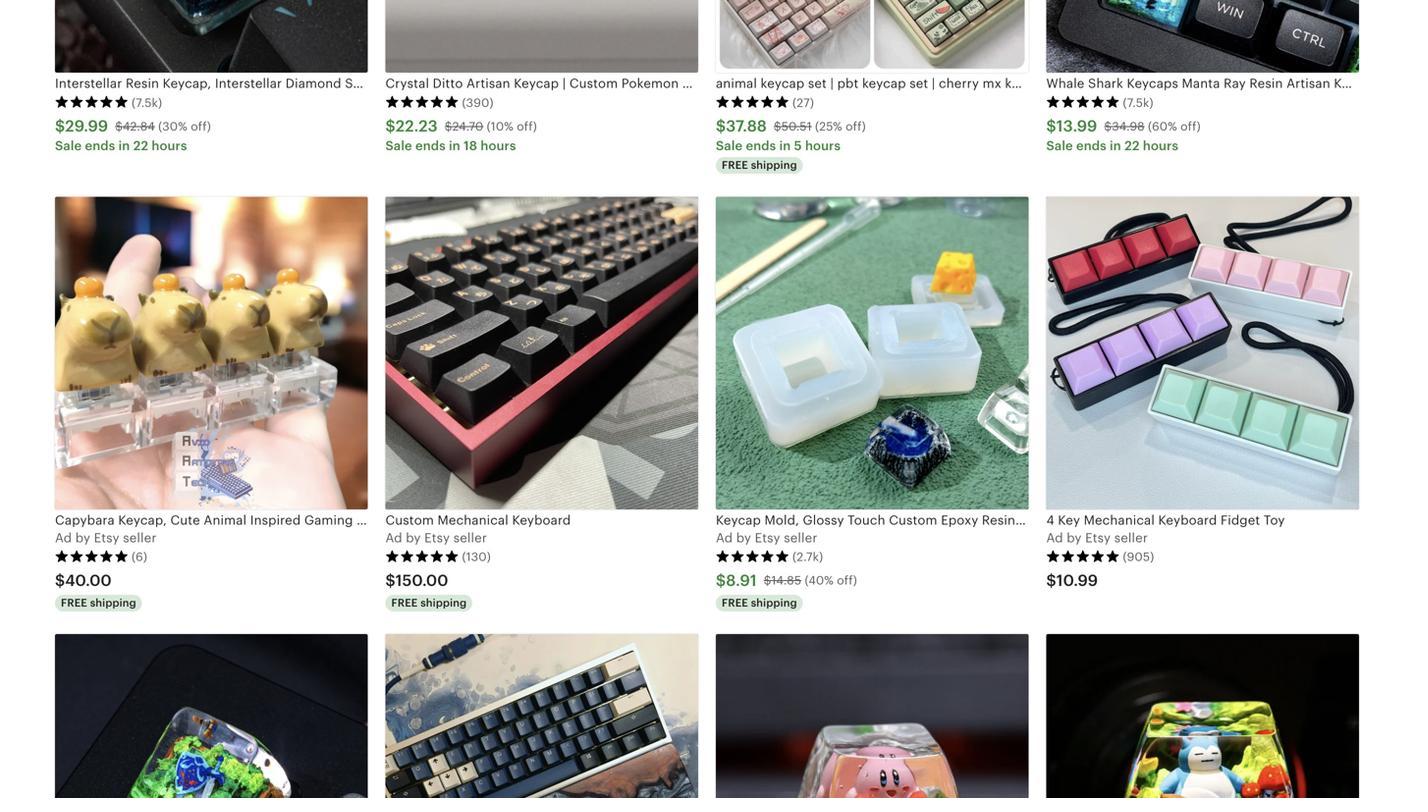 Task type: locate. For each thing, give the bounding box(es) containing it.
y up 8.91
[[745, 531, 752, 546]]

free down 150.00
[[392, 597, 418, 610]]

hours
[[152, 139, 187, 153], [481, 139, 516, 153], [806, 139, 841, 153], [1144, 139, 1179, 153]]

sale inside $ 29.99 $ 42.84 (30% off) sale ends in 22 hours
[[55, 139, 82, 153]]

ends inside $ 37.88 $ 50.51 (25% off) sale ends in 5 hours free shipping
[[746, 139, 777, 153]]

3 hours from the left
[[806, 139, 841, 153]]

22
[[133, 139, 148, 153], [1125, 139, 1140, 153]]

1 d from the left
[[64, 531, 72, 546]]

5 out of 5 stars image up 150.00
[[386, 550, 459, 564]]

a d b y etsy seller for 40.00
[[55, 531, 157, 546]]

a d b y etsy seller up the (2.7k)
[[716, 531, 818, 546]]

1 keycap from the left
[[514, 76, 559, 91]]

ends down 37.88
[[746, 139, 777, 153]]

22 down 42.84
[[133, 139, 148, 153]]

1 (7.5k) from the left
[[132, 96, 162, 109]]

free down "40.00" at the left bottom of the page
[[61, 597, 87, 610]]

mechanical inside custom mechanical keyboard a d b y etsy seller
[[438, 513, 509, 528]]

b inside custom mechanical keyboard a d b y etsy seller
[[406, 531, 414, 546]]

2 d from the left
[[394, 531, 403, 546]]

sale down 22.23
[[386, 139, 412, 153]]

y down key
[[1075, 531, 1082, 546]]

1 etsy from the left
[[94, 531, 120, 546]]

hours down (10%
[[481, 139, 516, 153]]

shipping down 14.85
[[751, 597, 798, 610]]

key
[[1059, 513, 1081, 528]]

3 seller from the left
[[784, 531, 818, 546]]

in left 18
[[449, 139, 461, 153]]

in inside $ 22.23 $ 24.70 (10% off) sale ends in 18 hours
[[449, 139, 461, 153]]

custom right |
[[570, 76, 618, 91]]

seller up the (2.7k)
[[784, 531, 818, 546]]

off) for 13.99
[[1181, 120, 1201, 133]]

hours down (30% at top
[[152, 139, 187, 153]]

2 horizontal spatial keyboard
[[1159, 513, 1218, 528]]

$ 150.00 free shipping
[[386, 572, 467, 610]]

custom
[[570, 76, 618, 91], [386, 513, 434, 528]]

3 d from the left
[[725, 531, 733, 546]]

d up 150.00
[[394, 531, 403, 546]]

d down key
[[1055, 531, 1064, 546]]

2 sale from the left
[[386, 139, 412, 153]]

a d b y etsy seller
[[55, 531, 157, 546], [716, 531, 818, 546]]

pokemon
[[622, 76, 679, 91]]

hours inside $ 29.99 $ 42.84 (30% off) sale ends in 22 hours
[[152, 139, 187, 153]]

shipping inside $ 150.00 free shipping
[[421, 597, 467, 610]]

5 out of 5 stars image
[[55, 95, 129, 109], [386, 95, 459, 109], [716, 95, 790, 109], [1047, 95, 1121, 109], [55, 550, 129, 564], [386, 550, 459, 564], [716, 550, 790, 564], [1047, 550, 1121, 564]]

2 b from the left
[[406, 531, 414, 546]]

b down key
[[1067, 531, 1076, 546]]

sale down 29.99
[[55, 139, 82, 153]]

crystal
[[386, 76, 429, 91]]

1 mechanical from the left
[[438, 513, 509, 528]]

4 d from the left
[[1055, 531, 1064, 546]]

d
[[64, 531, 72, 546], [394, 531, 403, 546], [725, 531, 733, 546], [1055, 531, 1064, 546]]

22 inside $ 13.99 $ 34.98 (60% off) sale ends in 22 hours
[[1125, 139, 1140, 153]]

1 a d b y etsy seller from the left
[[55, 531, 157, 546]]

seller up (905)
[[1115, 531, 1149, 546]]

(7.5k) up 42.84
[[132, 96, 162, 109]]

keycap left |
[[514, 76, 559, 91]]

a
[[55, 531, 64, 546], [386, 531, 395, 546], [716, 531, 725, 546], [1047, 531, 1056, 546]]

0 horizontal spatial (7.5k)
[[132, 96, 162, 109]]

in for 29.99
[[118, 139, 130, 153]]

(390)
[[462, 96, 494, 109]]

etsy up 14.85
[[755, 531, 781, 546]]

1 horizontal spatial keyboard
[[782, 76, 841, 91]]

b up 150.00
[[406, 531, 414, 546]]

0 horizontal spatial mechanical
[[438, 513, 509, 528]]

off) right (40%
[[837, 574, 858, 588]]

off)
[[191, 120, 211, 133], [517, 120, 537, 133], [846, 120, 866, 133], [1181, 120, 1201, 133], [837, 574, 858, 588]]

ends inside $ 29.99 $ 42.84 (30% off) sale ends in 22 hours
[[85, 139, 115, 153]]

ends for 29.99
[[85, 139, 115, 153]]

mechanical up (130)
[[438, 513, 509, 528]]

interstellar resin keycap, interstellar diamond sa keycap, gravity in interstellar space, galaxy keycap, astronaut resin keycap, gifts idea image
[[55, 0, 368, 73]]

ends down 29.99
[[85, 139, 115, 153]]

in inside $ 13.99 $ 34.98 (60% off) sale ends in 22 hours
[[1110, 139, 1122, 153]]

(7.5k) up '34.98' on the right top of the page
[[1124, 96, 1154, 109]]

in down 42.84
[[118, 139, 130, 153]]

150.00
[[396, 572, 449, 590]]

fidget
[[1221, 513, 1261, 528]]

b
[[75, 531, 84, 546], [406, 531, 414, 546], [737, 531, 745, 546], [1067, 531, 1076, 546]]

off) for 8.91
[[837, 574, 858, 588]]

0 horizontal spatial custom
[[386, 513, 434, 528]]

d up "40.00" at the left bottom of the page
[[64, 531, 72, 546]]

keycap left for
[[683, 76, 728, 91]]

etsy inside custom mechanical keyboard a d b y etsy seller
[[425, 531, 450, 546]]

5
[[795, 139, 802, 153]]

4 in from the left
[[1110, 139, 1122, 153]]

mechanical
[[438, 513, 509, 528], [1084, 513, 1155, 528]]

in inside $ 29.99 $ 42.84 (30% off) sale ends in 22 hours
[[118, 139, 130, 153]]

etsy up "40.00" at the left bottom of the page
[[94, 531, 120, 546]]

hours inside $ 37.88 $ 50.51 (25% off) sale ends in 5 hours free shipping
[[806, 139, 841, 153]]

4 etsy from the left
[[1086, 531, 1111, 546]]

4 seller from the left
[[1115, 531, 1149, 546]]

b inside 4 key mechanical keyboard fidget toy a d b y etsy seller
[[1067, 531, 1076, 546]]

off) inside $ 37.88 $ 50.51 (25% off) sale ends in 5 hours free shipping
[[846, 120, 866, 133]]

off) inside $ 13.99 $ 34.98 (60% off) sale ends in 22 hours
[[1181, 120, 1201, 133]]

1 horizontal spatial a d b y etsy seller
[[716, 531, 818, 546]]

ends
[[85, 139, 115, 153], [416, 139, 446, 153], [746, 139, 777, 153], [1077, 139, 1107, 153]]

custom mechanical keyboard a d b y etsy seller
[[386, 513, 571, 546]]

1 b from the left
[[75, 531, 84, 546]]

2 y from the left
[[414, 531, 421, 546]]

off) inside $ 29.99 $ 42.84 (30% off) sale ends in 22 hours
[[191, 120, 211, 133]]

(27)
[[793, 96, 815, 109]]

a up $ 40.00 free shipping
[[55, 531, 64, 546]]

$
[[55, 118, 65, 135], [386, 118, 396, 135], [716, 118, 726, 135], [1047, 118, 1057, 135], [115, 120, 123, 133], [445, 120, 453, 133], [774, 120, 782, 133], [1105, 120, 1112, 133], [55, 572, 65, 590], [386, 572, 396, 590], [716, 572, 726, 590], [1047, 572, 1057, 590], [764, 574, 772, 588]]

2 etsy from the left
[[425, 531, 450, 546]]

off) inside $ 22.23 $ 24.70 (10% off) sale ends in 18 hours
[[517, 120, 537, 133]]

hours down (60%
[[1144, 139, 1179, 153]]

y
[[83, 531, 90, 546], [414, 531, 421, 546], [745, 531, 752, 546], [1075, 531, 1082, 546]]

for
[[731, 76, 749, 91]]

4 ends from the left
[[1077, 139, 1107, 153]]

1 a from the left
[[55, 531, 64, 546]]

2 a from the left
[[386, 531, 395, 546]]

0 horizontal spatial keyboard
[[512, 513, 571, 528]]

2 (7.5k) from the left
[[1124, 96, 1154, 109]]

y up "40.00" at the left bottom of the page
[[83, 531, 90, 546]]

y inside custom mechanical keyboard a d b y etsy seller
[[414, 531, 421, 546]]

3 etsy from the left
[[755, 531, 781, 546]]

d up 8.91
[[725, 531, 733, 546]]

zelda shield and master sword keycap, legend of zelda resin keycap, zelda keycap legend of zelda gifts, halloween gift for him, anime keycap image
[[55, 635, 368, 799]]

1 ends from the left
[[85, 139, 115, 153]]

3 in from the left
[[780, 139, 791, 153]]

off) right (60%
[[1181, 120, 1201, 133]]

shipping down 5
[[751, 159, 798, 172]]

2 ends from the left
[[416, 139, 446, 153]]

sale down 13.99
[[1047, 139, 1074, 153]]

0 vertical spatial custom
[[570, 76, 618, 91]]

etsy
[[94, 531, 120, 546], [425, 531, 450, 546], [755, 531, 781, 546], [1086, 531, 1111, 546]]

hours inside $ 13.99 $ 34.98 (60% off) sale ends in 22 hours
[[1144, 139, 1179, 153]]

sale inside $ 13.99 $ 34.98 (60% off) sale ends in 22 hours
[[1047, 139, 1074, 153]]

sale inside $ 22.23 $ 24.70 (10% off) sale ends in 18 hours
[[386, 139, 412, 153]]

mechanical up (905)
[[1084, 513, 1155, 528]]

5 out of 5 stars image up 13.99
[[1047, 95, 1121, 109]]

sale for 22.23
[[386, 139, 412, 153]]

free down 8.91
[[722, 597, 749, 610]]

4 y from the left
[[1075, 531, 1082, 546]]

off) right (10%
[[517, 120, 537, 133]]

capybara keycap, cute animal inspired gaming keyboard cap, orange rabbit duck capybara keycaps, custom handmade artisan cherry mx keycap image
[[55, 197, 368, 510]]

1 horizontal spatial (7.5k)
[[1124, 96, 1154, 109]]

13.99
[[1057, 118, 1098, 135]]

40.00
[[65, 572, 112, 590]]

seller
[[123, 531, 157, 546], [454, 531, 487, 546], [784, 531, 818, 546], [1115, 531, 1149, 546]]

sale for 13.99
[[1047, 139, 1074, 153]]

|
[[563, 76, 566, 91]]

4 b from the left
[[1067, 531, 1076, 546]]

in for 22.23
[[449, 139, 461, 153]]

shipping down 150.00
[[421, 597, 467, 610]]

free down 37.88
[[722, 159, 749, 172]]

etsy up 10.99
[[1086, 531, 1111, 546]]

4 key mechanical keyboard fidget toy image
[[1047, 197, 1360, 510]]

ends down 13.99
[[1077, 139, 1107, 153]]

a up $ 150.00 free shipping
[[386, 531, 395, 546]]

5 out of 5 stars image up 29.99
[[55, 95, 129, 109]]

1 seller from the left
[[123, 531, 157, 546]]

34.98
[[1112, 120, 1145, 133]]

in
[[118, 139, 130, 153], [449, 139, 461, 153], [780, 139, 791, 153], [1110, 139, 1122, 153]]

keyboard
[[782, 76, 841, 91], [512, 513, 571, 528], [1159, 513, 1218, 528]]

ends inside $ 22.23 $ 24.70 (10% off) sale ends in 18 hours
[[416, 139, 446, 153]]

in left 5
[[780, 139, 791, 153]]

(10%
[[487, 120, 514, 133]]

3 sale from the left
[[716, 139, 743, 153]]

(905)
[[1124, 551, 1155, 564]]

1 y from the left
[[83, 531, 90, 546]]

sale down 37.88
[[716, 139, 743, 153]]

$ inside $ 40.00 free shipping
[[55, 572, 65, 590]]

22.23
[[396, 118, 438, 135]]

etsy up 150.00
[[425, 531, 450, 546]]

custom up 150.00
[[386, 513, 434, 528]]

hours inside $ 22.23 $ 24.70 (10% off) sale ends in 18 hours
[[481, 139, 516, 153]]

2 hours from the left
[[481, 139, 516, 153]]

(2.7k)
[[793, 551, 824, 564]]

seller up the (6)
[[123, 531, 157, 546]]

(60%
[[1149, 120, 1178, 133]]

mechanical inside 4 key mechanical keyboard fidget toy a d b y etsy seller
[[1084, 513, 1155, 528]]

y up 150.00
[[414, 531, 421, 546]]

2 22 from the left
[[1125, 139, 1140, 153]]

$ 37.88 $ 50.51 (25% off) sale ends in 5 hours free shipping
[[716, 118, 866, 172]]

2 in from the left
[[449, 139, 461, 153]]

4 a from the left
[[1047, 531, 1056, 546]]

in down '34.98' on the right top of the page
[[1110, 139, 1122, 153]]

4 key mechanical keyboard fidget toy a d b y etsy seller
[[1047, 513, 1286, 546]]

a inside 4 key mechanical keyboard fidget toy a d b y etsy seller
[[1047, 531, 1056, 546]]

4
[[1047, 513, 1055, 528]]

$ 13.99 $ 34.98 (60% off) sale ends in 22 hours
[[1047, 118, 1201, 153]]

hours for 22.23
[[481, 139, 516, 153]]

in inside $ 37.88 $ 50.51 (25% off) sale ends in 5 hours free shipping
[[780, 139, 791, 153]]

keyboard inside custom mechanical keyboard a d b y etsy seller
[[512, 513, 571, 528]]

(30%
[[158, 120, 188, 133]]

off) right "(25%"
[[846, 120, 866, 133]]

a down '4' on the bottom of the page
[[1047, 531, 1056, 546]]

a up $ 8.91 $ 14.85 (40% off) free shipping
[[716, 531, 725, 546]]

4 sale from the left
[[1047, 139, 1074, 153]]

1 horizontal spatial keycap
[[683, 76, 728, 91]]

(7.5k)
[[132, 96, 162, 109], [1124, 96, 1154, 109]]

4 hours from the left
[[1144, 139, 1179, 153]]

1 vertical spatial custom
[[386, 513, 434, 528]]

free
[[722, 159, 749, 172], [61, 597, 87, 610], [392, 597, 418, 610], [722, 597, 749, 610]]

free inside $ 37.88 $ 50.51 (25% off) sale ends in 5 hours free shipping
[[722, 159, 749, 172]]

2 mechanical from the left
[[1084, 513, 1155, 528]]

off) inside $ 8.91 $ 14.85 (40% off) free shipping
[[837, 574, 858, 588]]

shipping down "40.00" at the left bottom of the page
[[90, 597, 136, 610]]

1 22 from the left
[[133, 139, 148, 153]]

2 seller from the left
[[454, 531, 487, 546]]

ends for 22.23
[[416, 139, 446, 153]]

hours down "(25%"
[[806, 139, 841, 153]]

ends down 22.23
[[416, 139, 446, 153]]

1 hours from the left
[[152, 139, 187, 153]]

sale inside $ 37.88 $ 50.51 (25% off) sale ends in 5 hours free shipping
[[716, 139, 743, 153]]

shipping inside $ 8.91 $ 14.85 (40% off) free shipping
[[751, 597, 798, 610]]

22 down '34.98' on the right top of the page
[[1125, 139, 1140, 153]]

b up "40.00" at the left bottom of the page
[[75, 531, 84, 546]]

5 out of 5 stars image up 8.91
[[716, 550, 790, 564]]

3 a from the left
[[716, 531, 725, 546]]

0 horizontal spatial 22
[[133, 139, 148, 153]]

(6)
[[132, 551, 147, 564]]

animal keycap set | pbt keycap set | cherry mx keycap | tech accessories | cute keycap | custom keycaps |artisan keycap| mechanical keyboard image
[[716, 0, 1029, 73]]

d inside 4 key mechanical keyboard fidget toy a d b y etsy seller
[[1055, 531, 1064, 546]]

$ 10.99
[[1047, 572, 1099, 590]]

1 horizontal spatial mechanical
[[1084, 513, 1155, 528]]

1 horizontal spatial 22
[[1125, 139, 1140, 153]]

0 horizontal spatial keycap
[[514, 76, 559, 91]]

2 a d b y etsy seller from the left
[[716, 531, 818, 546]]

seller up (130)
[[454, 531, 487, 546]]

1 in from the left
[[118, 139, 130, 153]]

sale
[[55, 139, 82, 153], [386, 139, 412, 153], [716, 139, 743, 153], [1047, 139, 1074, 153]]

22 inside $ 29.99 $ 42.84 (30% off) sale ends in 22 hours
[[133, 139, 148, 153]]

shipping
[[751, 159, 798, 172], [90, 597, 136, 610], [421, 597, 467, 610], [751, 597, 798, 610]]

free inside $ 150.00 free shipping
[[392, 597, 418, 610]]

off) right (30% at top
[[191, 120, 211, 133]]

keycap mold, glossy touch custom epoxy resin casting mold for mechanical keyboard, artisan keycaps mold | 1u (esc-size), 2-part mold image
[[716, 197, 1029, 510]]

ends inside $ 13.99 $ 34.98 (60% off) sale ends in 22 hours
[[1077, 139, 1107, 153]]

off) for 37.88
[[846, 120, 866, 133]]

b up 8.91
[[737, 531, 745, 546]]

3 ends from the left
[[746, 139, 777, 153]]

a d b y etsy seller up the (6)
[[55, 531, 157, 546]]

1 sale from the left
[[55, 139, 82, 153]]

0 horizontal spatial a d b y etsy seller
[[55, 531, 157, 546]]

y inside 4 key mechanical keyboard fidget toy a d b y etsy seller
[[1075, 531, 1082, 546]]

sale for 29.99
[[55, 139, 82, 153]]

keycap
[[514, 76, 559, 91], [683, 76, 728, 91]]

ditto
[[433, 76, 463, 91]]



Task type: describe. For each thing, give the bounding box(es) containing it.
off) for 29.99
[[191, 120, 211, 133]]

snorlax pokemon custom keycaps, pokemon keycap, artisan keycap, cute keycap, artisan keycap anime, cherry mx keycaps image
[[1047, 635, 1360, 799]]

22 for 13.99
[[1125, 139, 1140, 153]]

keyboard inside 4 key mechanical keyboard fidget toy a d b y etsy seller
[[1159, 513, 1218, 528]]

18
[[464, 139, 478, 153]]

crystal ditto artisan keycap | custom pokemon keycap for rgb keyboard
[[386, 76, 841, 91]]

42.84
[[123, 120, 155, 133]]

5 out of 5 stars image up "40.00" at the left bottom of the page
[[55, 550, 129, 564]]

free inside $ 40.00 free shipping
[[61, 597, 87, 610]]

free inside $ 8.91 $ 14.85 (40% off) free shipping
[[722, 597, 749, 610]]

(40%
[[805, 574, 834, 588]]

crystal ditto artisan keycap | custom pokemon keycap for rgb keyboard image
[[386, 0, 699, 73]]

$ 40.00 free shipping
[[55, 572, 136, 610]]

14.85
[[772, 574, 802, 588]]

8.91
[[726, 572, 757, 590]]

toy
[[1264, 513, 1286, 528]]

seller inside custom mechanical keyboard a d b y etsy seller
[[454, 531, 487, 546]]

custom mechanical keyboard image
[[386, 197, 699, 510]]

yin yang resin and wood wrist rest, black and white resin wrist rest for keyboard, custom mechanical keyboard wrist rests image
[[386, 635, 699, 799]]

shipping inside $ 37.88 $ 50.51 (25% off) sale ends in 5 hours free shipping
[[751, 159, 798, 172]]

5 out of 5 stars image down crystal
[[386, 95, 459, 109]]

custom inside custom mechanical keyboard a d b y etsy seller
[[386, 513, 434, 528]]

(7.5k) for 29.99
[[132, 96, 162, 109]]

d inside custom mechanical keyboard a d b y etsy seller
[[394, 531, 403, 546]]

etsy inside 4 key mechanical keyboard fidget toy a d b y etsy seller
[[1086, 531, 1111, 546]]

2 keycap from the left
[[683, 76, 728, 91]]

5 out of 5 stars image down rgb
[[716, 95, 790, 109]]

3 b from the left
[[737, 531, 745, 546]]

a inside custom mechanical keyboard a d b y etsy seller
[[386, 531, 395, 546]]

(130)
[[462, 551, 491, 564]]

$ 29.99 $ 42.84 (30% off) sale ends in 22 hours
[[55, 118, 211, 153]]

5 out of 5 stars image up 10.99
[[1047, 550, 1121, 564]]

24.70
[[453, 120, 484, 133]]

in for 13.99
[[1110, 139, 1122, 153]]

hours for 37.88
[[806, 139, 841, 153]]

hours for 13.99
[[1144, 139, 1179, 153]]

22 for 29.99
[[133, 139, 148, 153]]

hours for 29.99
[[152, 139, 187, 153]]

$ 8.91 $ 14.85 (40% off) free shipping
[[716, 572, 858, 610]]

$ 22.23 $ 24.70 (10% off) sale ends in 18 hours
[[386, 118, 537, 153]]

50.51
[[782, 120, 812, 133]]

off) for 22.23
[[517, 120, 537, 133]]

whale shark keycaps manta ray resin artisan keycap for esc mechanical keyboard orca whale handmade keycap christmas gift for son image
[[1047, 0, 1360, 73]]

37.88
[[726, 118, 767, 135]]

$ inside $ 150.00 free shipping
[[386, 572, 396, 590]]

seller inside 4 key mechanical keyboard fidget toy a d b y etsy seller
[[1115, 531, 1149, 546]]

sale for 37.88
[[716, 139, 743, 153]]

artisan
[[467, 76, 511, 91]]

kirby artisan keycap, custom keycap sa profile, handmade resin keycap, kirby sleeping keycap,custom escape keycap, 18th birthdaygift for her image
[[716, 635, 1029, 799]]

rgb
[[752, 76, 779, 91]]

shipping inside $ 40.00 free shipping
[[90, 597, 136, 610]]

10.99
[[1057, 572, 1099, 590]]

(25%
[[816, 120, 843, 133]]

3 y from the left
[[745, 531, 752, 546]]

ends for 37.88
[[746, 139, 777, 153]]

1 horizontal spatial custom
[[570, 76, 618, 91]]

(7.5k) for 13.99
[[1124, 96, 1154, 109]]

in for 37.88
[[780, 139, 791, 153]]

29.99
[[65, 118, 108, 135]]

ends for 13.99
[[1077, 139, 1107, 153]]

a d b y etsy seller for 8.91
[[716, 531, 818, 546]]



Task type: vqa. For each thing, say whether or not it's contained in the screenshot.
seller inside the "Custom Mechanical Keyboard a d b y Etsy seller"
yes



